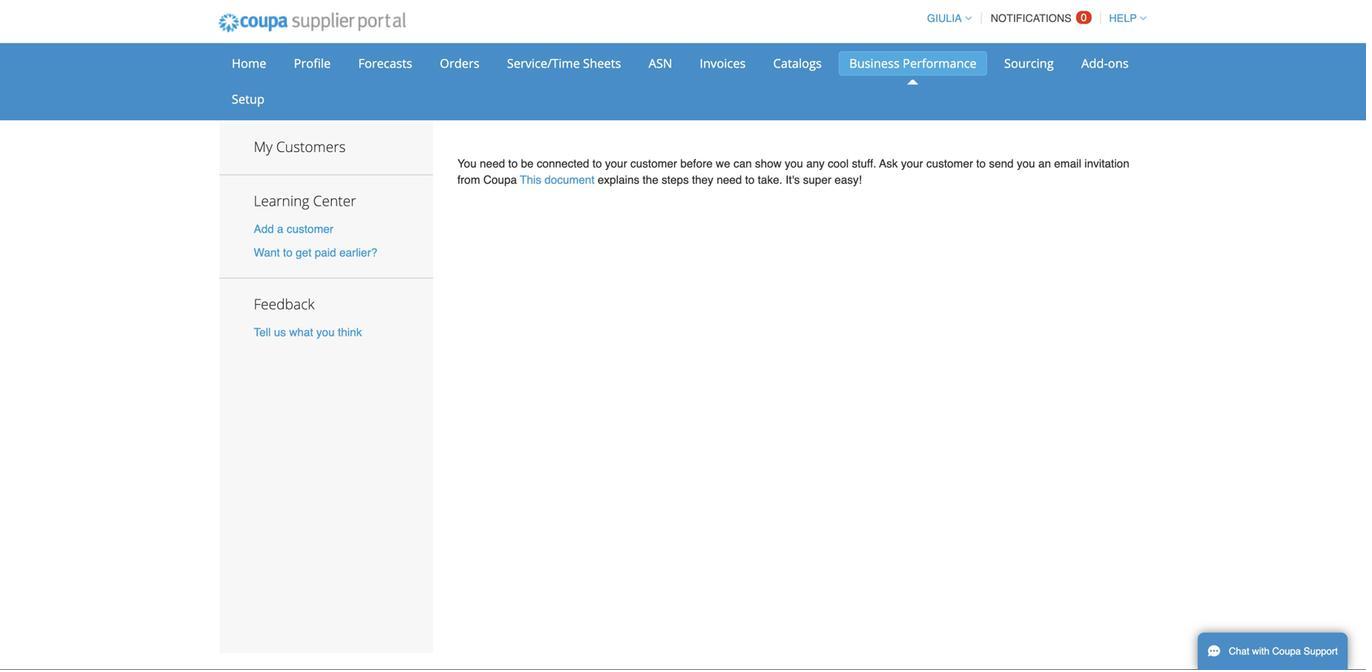 Task type: describe. For each thing, give the bounding box(es) containing it.
a
[[277, 222, 284, 235]]

help link
[[1102, 12, 1147, 24]]

tell us what you think
[[254, 326, 362, 339]]

email
[[1054, 157, 1082, 170]]

coupa supplier portal image
[[207, 2, 417, 43]]

service/time
[[507, 55, 580, 72]]

add-ons link
[[1071, 51, 1140, 76]]

tell
[[254, 326, 271, 339]]

this document explains the steps they need to take. it's super easy!
[[520, 173, 862, 186]]

catalogs link
[[763, 51, 833, 76]]

customers
[[276, 137, 346, 156]]

to down can
[[745, 173, 755, 186]]

chat with coupa support button
[[1198, 633, 1348, 670]]

sourcing link
[[994, 51, 1065, 76]]

asn
[[649, 55, 672, 72]]

home
[[232, 55, 266, 72]]

giulia
[[927, 12, 962, 24]]

navigation containing notifications 0
[[920, 2, 1147, 34]]

feedback
[[254, 295, 315, 314]]

show
[[755, 157, 782, 170]]

invitation
[[1085, 157, 1130, 170]]

service/time sheets link
[[497, 51, 632, 76]]

my customers
[[254, 137, 346, 156]]

2 horizontal spatial customer
[[927, 157, 973, 170]]

send
[[989, 157, 1014, 170]]

forecasts link
[[348, 51, 423, 76]]

setup
[[232, 91, 265, 107]]

explains
[[598, 173, 640, 186]]

2 horizontal spatial you
[[1017, 157, 1035, 170]]

tell us what you think button
[[254, 324, 362, 341]]

1 horizontal spatial you
[[785, 157, 803, 170]]

connected
[[537, 157, 589, 170]]

it's
[[786, 173, 800, 186]]

earlier?
[[339, 246, 377, 259]]

we
[[716, 157, 731, 170]]

you
[[458, 157, 477, 170]]

coupa inside button
[[1273, 646, 1301, 657]]

super
[[803, 173, 832, 186]]

my
[[254, 137, 273, 156]]

orders link
[[429, 51, 490, 76]]

support
[[1304, 646, 1338, 657]]

business performance link
[[839, 51, 987, 76]]

1 vertical spatial need
[[717, 173, 742, 186]]

performance
[[903, 55, 977, 72]]

the
[[643, 173, 659, 186]]

add-
[[1082, 55, 1108, 72]]

center
[[313, 191, 356, 210]]

think
[[338, 326, 362, 339]]

giulia link
[[920, 12, 972, 24]]

add
[[254, 222, 274, 235]]

can
[[734, 157, 752, 170]]

any
[[807, 157, 825, 170]]

document
[[545, 173, 595, 186]]

business performance
[[850, 55, 977, 72]]

learning center
[[254, 191, 356, 210]]

easy!
[[835, 173, 862, 186]]

you inside button
[[316, 326, 335, 339]]

be
[[521, 157, 534, 170]]

coupa inside you need to be connected to your customer before we can show you any cool stuff.  ask your customer to send you an email invitation from coupa
[[483, 173, 517, 186]]



Task type: locate. For each thing, give the bounding box(es) containing it.
orders
[[440, 55, 480, 72]]

notifications 0
[[991, 11, 1087, 24]]

profile
[[294, 55, 331, 72]]

service/time sheets
[[507, 55, 621, 72]]

sourcing
[[1004, 55, 1054, 72]]

you left an
[[1017, 157, 1035, 170]]

need
[[480, 157, 505, 170], [717, 173, 742, 186]]

0 horizontal spatial your
[[605, 157, 627, 170]]

0 horizontal spatial coupa
[[483, 173, 517, 186]]

to left get on the top of page
[[283, 246, 293, 259]]

1 horizontal spatial need
[[717, 173, 742, 186]]

chat with coupa support
[[1229, 646, 1338, 657]]

steps
[[662, 173, 689, 186]]

1 horizontal spatial your
[[901, 157, 923, 170]]

want to get paid earlier?
[[254, 246, 377, 259]]

0 horizontal spatial customer
[[287, 222, 334, 235]]

paid
[[315, 246, 336, 259]]

cool
[[828, 157, 849, 170]]

ask
[[879, 157, 898, 170]]

sheets
[[583, 55, 621, 72]]

you
[[785, 157, 803, 170], [1017, 157, 1035, 170], [316, 326, 335, 339]]

an
[[1039, 157, 1051, 170]]

want to get paid earlier? link
[[254, 246, 377, 259]]

customer up want to get paid earlier? link
[[287, 222, 334, 235]]

add-ons
[[1082, 55, 1129, 72]]

2 your from the left
[[901, 157, 923, 170]]

asn link
[[638, 51, 683, 76]]

1 horizontal spatial customer
[[631, 157, 677, 170]]

0
[[1081, 11, 1087, 24]]

to
[[508, 157, 518, 170], [593, 157, 602, 170], [977, 157, 986, 170], [745, 173, 755, 186], [283, 246, 293, 259]]

1 vertical spatial coupa
[[1273, 646, 1301, 657]]

need inside you need to be connected to your customer before we can show you any cool stuff.  ask your customer to send you an email invitation from coupa
[[480, 157, 505, 170]]

this
[[520, 173, 541, 186]]

to left be
[[508, 157, 518, 170]]

invoices
[[700, 55, 746, 72]]

want
[[254, 246, 280, 259]]

this document link
[[520, 173, 595, 186]]

customer left send
[[927, 157, 973, 170]]

add a customer link
[[254, 222, 334, 235]]

take.
[[758, 173, 783, 186]]

coupa left this
[[483, 173, 517, 186]]

learning
[[254, 191, 309, 210]]

they
[[692, 173, 714, 186]]

stuff.
[[852, 157, 877, 170]]

setup link
[[221, 87, 275, 111]]

need down we
[[717, 173, 742, 186]]

ons
[[1108, 55, 1129, 72]]

profile link
[[283, 51, 341, 76]]

catalogs
[[773, 55, 822, 72]]

navigation
[[920, 2, 1147, 34]]

coupa
[[483, 173, 517, 186], [1273, 646, 1301, 657]]

home link
[[221, 51, 277, 76]]

you need to be connected to your customer before we can show you any cool stuff.  ask your customer to send you an email invitation from coupa
[[458, 157, 1130, 186]]

customer
[[631, 157, 677, 170], [927, 157, 973, 170], [287, 222, 334, 235]]

your up 'explains'
[[605, 157, 627, 170]]

to up 'explains'
[[593, 157, 602, 170]]

us
[[274, 326, 286, 339]]

0 vertical spatial need
[[480, 157, 505, 170]]

forecasts
[[358, 55, 412, 72]]

0 vertical spatial coupa
[[483, 173, 517, 186]]

notifications
[[991, 12, 1072, 24]]

add a customer
[[254, 222, 334, 235]]

1 horizontal spatial coupa
[[1273, 646, 1301, 657]]

with
[[1253, 646, 1270, 657]]

chat
[[1229, 646, 1250, 657]]

1 your from the left
[[605, 157, 627, 170]]

you left think
[[316, 326, 335, 339]]

customer up the
[[631, 157, 677, 170]]

your
[[605, 157, 627, 170], [901, 157, 923, 170]]

you up it's
[[785, 157, 803, 170]]

business
[[850, 55, 900, 72]]

get
[[296, 246, 312, 259]]

to left send
[[977, 157, 986, 170]]

what
[[289, 326, 313, 339]]

need right you
[[480, 157, 505, 170]]

before
[[681, 157, 713, 170]]

from
[[458, 173, 480, 186]]

your right ask
[[901, 157, 923, 170]]

invoices link
[[689, 51, 756, 76]]

0 horizontal spatial need
[[480, 157, 505, 170]]

help
[[1109, 12, 1137, 24]]

0 horizontal spatial you
[[316, 326, 335, 339]]

coupa right with
[[1273, 646, 1301, 657]]



Task type: vqa. For each thing, say whether or not it's contained in the screenshot.
The Sftp Accounts
no



